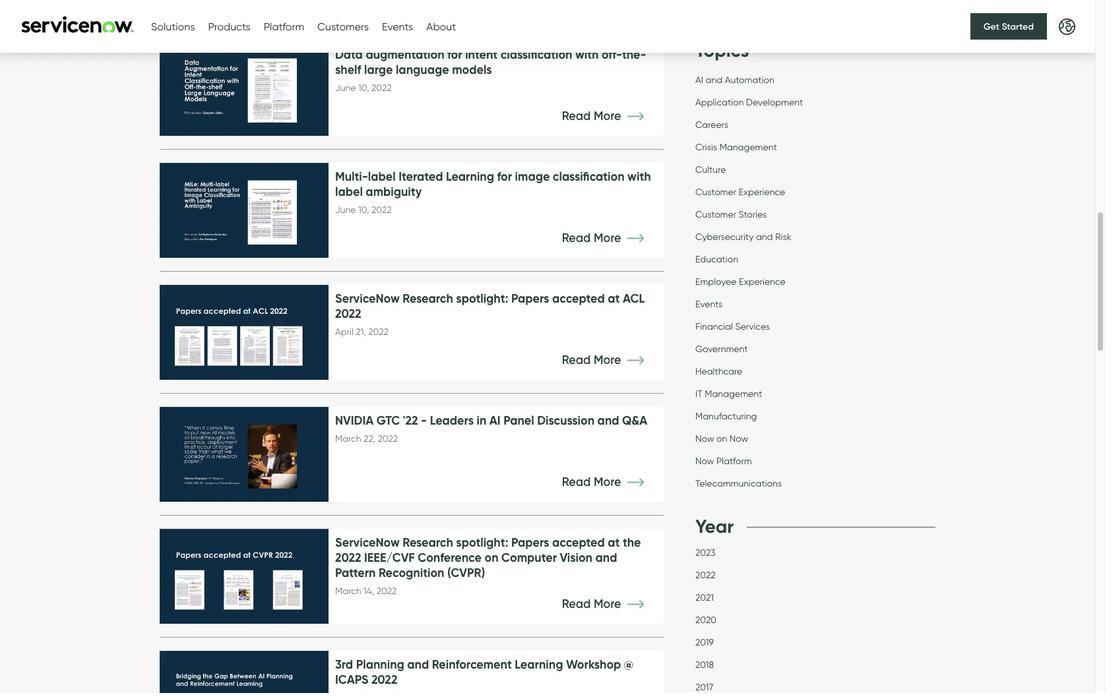 Task type: describe. For each thing, give the bounding box(es) containing it.
risk
[[776, 232, 792, 243]]

customer for customer experience
[[696, 187, 737, 198]]

customers button
[[318, 20, 369, 33]]

computer
[[502, 550, 557, 566]]

spotlight: for on
[[456, 535, 509, 550]]

cybersecurity
[[696, 232, 754, 243]]

2022 inside 3rd planning and reinforcement learning workshop @ icaps 2022
[[372, 672, 398, 688]]

customers
[[318, 20, 369, 33]]

topics
[[696, 39, 750, 62]]

solutions button
[[151, 20, 195, 33]]

now platform link
[[696, 456, 752, 471]]

acl
[[623, 291, 645, 306]]

products button
[[208, 20, 251, 33]]

read more link for servicenow research spotlight: papers accepted at the 2022 ieee/cvf conference on computer vision and pattern recognition (cvpr)
[[562, 597, 664, 612]]

-
[[421, 413, 427, 428]]

ai and automation link
[[696, 75, 775, 89]]

2018 link
[[696, 660, 714, 675]]

intent
[[466, 47, 498, 62]]

multi-label iterated learning (mile) image
[[160, 163, 329, 258]]

planning
[[356, 657, 405, 672]]

2022 inside data augmentation for intent classification with off-the- shelf large language models june 10, 2022
[[372, 82, 392, 94]]

leaders
[[430, 413, 474, 428]]

2018
[[696, 660, 714, 672]]

read more for data augmentation for intent classification with off-the- shelf large language models
[[562, 109, 625, 123]]

off-
[[602, 47, 623, 62]]

3rd planning and reinforcement learning workshop @ icaps 2022
[[335, 657, 634, 688]]

read more link for data augmentation for intent classification with off-the- shelf large language models
[[562, 109, 664, 123]]

models
[[452, 62, 492, 77]]

march inside the "nvidia gtc '22 - leaders in ai panel discussion and q&a march 22, 2022"
[[335, 433, 362, 445]]

management for it management
[[705, 389, 763, 400]]

government
[[696, 344, 748, 355]]

read for the
[[562, 597, 591, 612]]

customer experience
[[696, 187, 786, 198]]

customer stories link
[[696, 209, 767, 224]]

recognition
[[379, 566, 445, 581]]

research for 21,
[[403, 291, 453, 306]]

read more for multi-label iterated learning for image classification with label ambiguity
[[562, 231, 625, 245]]

panel
[[504, 413, 535, 428]]

3rd
[[335, 657, 353, 672]]

2021
[[696, 593, 714, 604]]

stories
[[739, 209, 767, 221]]

read more link for servicenow research spotlight: papers accepted at acl 2022
[[562, 353, 664, 367]]

image
[[515, 169, 550, 184]]

more for data augmentation for intent classification with off-the- shelf large language models
[[594, 109, 622, 123]]

events for events link
[[696, 299, 723, 310]]

2020
[[696, 616, 717, 627]]

(cvpr)
[[448, 566, 485, 581]]

products
[[208, 20, 251, 33]]

solutions
[[151, 20, 195, 33]]

2022 right 21,
[[369, 327, 389, 338]]

development
[[747, 97, 804, 108]]

large
[[364, 62, 393, 77]]

application
[[696, 97, 744, 108]]

financial services
[[696, 322, 771, 333]]

papers for acl
[[512, 291, 550, 306]]

more for nvidia gtc '22 - leaders in ai panel discussion and q&a
[[594, 475, 622, 490]]

employee experience
[[696, 277, 786, 288]]

now platform
[[696, 456, 752, 467]]

careers link
[[696, 119, 729, 134]]

cybersecurity and risk link
[[696, 232, 792, 246]]

learning inside multi-label iterated learning for image classification with label ambiguity june 10, 2022
[[446, 169, 494, 184]]

events link
[[696, 299, 723, 314]]

read for classification
[[562, 231, 591, 245]]

shelf
[[335, 62, 361, 77]]

crisis
[[696, 142, 718, 153]]

year
[[696, 516, 734, 539]]

and inside the "nvidia gtc '22 - leaders in ai panel discussion and q&a march 22, 2022"
[[598, 413, 620, 428]]

icaps
[[335, 672, 369, 688]]

careers
[[696, 119, 729, 131]]

education
[[696, 254, 739, 265]]

augmentation
[[366, 47, 445, 62]]

accepted for acl
[[553, 291, 605, 306]]

1 horizontal spatial ai
[[696, 75, 704, 86]]

june inside data augmentation for intent classification with off-the- shelf large language models june 10, 2022
[[335, 82, 356, 94]]

ieee/cvf
[[364, 550, 415, 566]]

on inside now on now link
[[717, 434, 728, 445]]

q&a
[[623, 413, 648, 428]]

nvidia gtc '22 - leaders in ai panel discussion and q&a march 22, 2022
[[335, 413, 648, 445]]

application development link
[[696, 97, 804, 112]]

cybersecurity and risk
[[696, 232, 792, 243]]

conference
[[418, 550, 482, 566]]

now on now
[[696, 434, 749, 445]]

22,
[[364, 433, 376, 445]]

more for servicenow research spotlight: papers accepted at the 2022 ieee/cvf conference on computer vision and pattern recognition (cvpr)
[[594, 597, 622, 612]]

'22
[[403, 413, 418, 428]]

more for servicenow research spotlight: papers accepted at acl 2022
[[594, 353, 622, 367]]

2022 inside the "nvidia gtc '22 - leaders in ai panel discussion and q&a march 22, 2022"
[[378, 433, 398, 445]]

april
[[335, 327, 354, 338]]

it management link
[[696, 389, 763, 403]]

manufacturing link
[[696, 411, 757, 426]]

servicenow research spotlight: papers accepted at acl 2022 april 21, 2022
[[335, 291, 645, 338]]

culture
[[696, 164, 726, 176]]

read more link for multi-label iterated learning for image classification with label ambiguity
[[562, 231, 664, 245]]

and inside "link"
[[756, 232, 773, 243]]

get
[[984, 20, 1000, 32]]

customer stories
[[696, 209, 767, 221]]

june inside multi-label iterated learning for image classification with label ambiguity june 10, 2022
[[335, 204, 356, 216]]



Task type: locate. For each thing, give the bounding box(es) containing it.
2022 link
[[696, 571, 716, 585]]

platform button
[[264, 20, 304, 33]]

1 horizontal spatial label
[[368, 169, 396, 184]]

reinforcement
[[432, 657, 512, 672]]

learning right iterated
[[446, 169, 494, 184]]

at left acl
[[608, 291, 620, 306]]

0 vertical spatial at
[[608, 291, 620, 306]]

1 papers from the top
[[512, 291, 550, 306]]

it management
[[696, 389, 763, 400]]

2020 link
[[696, 616, 717, 630]]

now down manufacturing link on the bottom
[[730, 434, 749, 445]]

and left q&a
[[598, 413, 620, 428]]

multi-label iterated learning for image classification with label ambiguity june 10, 2022
[[335, 169, 651, 216]]

read more for servicenow research spotlight: papers accepted at acl 2022
[[562, 353, 625, 367]]

1 vertical spatial research
[[403, 535, 453, 550]]

servicenow inside servicenow research spotlight: papers accepted at acl 2022 april 21, 2022
[[335, 291, 400, 306]]

1 vertical spatial on
[[485, 550, 499, 566]]

2 june from the top
[[335, 204, 356, 216]]

read more
[[562, 109, 625, 123], [562, 231, 625, 245], [562, 353, 625, 367], [562, 475, 625, 490], [562, 597, 625, 612]]

4 more from the top
[[594, 475, 622, 490]]

1 vertical spatial for
[[497, 169, 512, 184]]

accepted
[[553, 291, 605, 306], [553, 535, 605, 550]]

read more link up q&a
[[562, 353, 664, 367]]

3 read from the top
[[562, 353, 591, 367]]

servicenow for ieee/cvf
[[335, 535, 400, 550]]

and left the
[[596, 550, 618, 566]]

customer
[[696, 187, 737, 198], [696, 209, 737, 221]]

2 servicenow from the top
[[335, 535, 400, 550]]

1 read more link from the top
[[562, 109, 664, 123]]

customer down culture link
[[696, 187, 737, 198]]

culture link
[[696, 164, 726, 179]]

10, inside data augmentation for intent classification with off-the- shelf large language models june 10, 2022
[[358, 82, 369, 94]]

nvidia
[[335, 413, 374, 428]]

label
[[368, 169, 396, 184], [335, 184, 363, 199]]

2022 down ambiguity
[[372, 204, 392, 216]]

spotlight: inside servicenow research spotlight: papers accepted at the 2022 ieee/cvf conference on computer vision and pattern recognition (cvpr) march 14, 2022
[[456, 535, 509, 550]]

0 horizontal spatial events
[[382, 20, 413, 33]]

ai inside the "nvidia gtc '22 - leaders in ai panel discussion and q&a march 22, 2022"
[[490, 413, 501, 428]]

read more link
[[562, 109, 664, 123], [562, 231, 664, 245], [562, 353, 664, 367], [562, 475, 664, 490], [562, 597, 664, 612]]

0 horizontal spatial label
[[335, 184, 363, 199]]

3 more from the top
[[594, 353, 622, 367]]

june
[[335, 82, 356, 94], [335, 204, 356, 216]]

in
[[477, 413, 487, 428]]

label left iterated
[[368, 169, 396, 184]]

papers accepted at the 2022 ieee/cvf conference on computer vision and pattern recognition (cvpr) image
[[160, 529, 329, 624]]

gtc
[[377, 413, 400, 428]]

2019
[[696, 638, 714, 649]]

2 papers from the top
[[512, 535, 550, 550]]

crisis management link
[[696, 142, 777, 156]]

events
[[382, 20, 413, 33], [696, 299, 723, 310]]

ai and automation
[[696, 75, 775, 86]]

vision
[[560, 550, 593, 566]]

read more link up the
[[562, 475, 664, 490]]

servicenow inside servicenow research spotlight: papers accepted at the 2022 ieee/cvf conference on computer vision and pattern recognition (cvpr) march 14, 2022
[[335, 535, 400, 550]]

3 read more from the top
[[562, 353, 625, 367]]

read more for nvidia gtc '22 - leaders in ai panel discussion and q&a
[[562, 475, 625, 490]]

1 vertical spatial 10,
[[358, 204, 369, 216]]

accepted inside servicenow research spotlight: papers accepted at the 2022 ieee/cvf conference on computer vision and pattern recognition (cvpr) march 14, 2022
[[553, 535, 605, 550]]

0 vertical spatial experience
[[739, 187, 786, 198]]

0 vertical spatial accepted
[[553, 291, 605, 306]]

1 vertical spatial experience
[[739, 277, 786, 288]]

with inside multi-label iterated learning for image classification with label ambiguity june 10, 2022
[[628, 169, 651, 184]]

2022 right 'icaps'
[[372, 672, 398, 688]]

classification right image
[[553, 169, 625, 184]]

accepted left the
[[553, 535, 605, 550]]

0 vertical spatial with
[[576, 47, 599, 62]]

about
[[427, 20, 456, 33]]

2022 right 14,
[[377, 586, 397, 597]]

1 vertical spatial learning
[[515, 657, 563, 672]]

2 research from the top
[[403, 535, 453, 550]]

research inside servicenow research spotlight: papers accepted at the 2022 ieee/cvf conference on computer vision and pattern recognition (cvpr) march 14, 2022
[[403, 535, 453, 550]]

0 horizontal spatial with
[[576, 47, 599, 62]]

0 vertical spatial papers
[[512, 291, 550, 306]]

telecommunications link
[[696, 479, 782, 493]]

2021 link
[[696, 593, 714, 608]]

1 vertical spatial june
[[335, 204, 356, 216]]

the
[[623, 535, 641, 550]]

1 accepted from the top
[[553, 291, 605, 306]]

0 horizontal spatial platform
[[264, 20, 304, 33]]

10, down large
[[358, 82, 369, 94]]

@
[[624, 657, 634, 672]]

0 vertical spatial learning
[[446, 169, 494, 184]]

4 read more link from the top
[[562, 475, 664, 490]]

on left "computer"
[[485, 550, 499, 566]]

2 read more link from the top
[[562, 231, 664, 245]]

for left image
[[497, 169, 512, 184]]

accepted left acl
[[553, 291, 605, 306]]

accepted for the
[[553, 535, 605, 550]]

at for the
[[608, 535, 620, 550]]

1 june from the top
[[335, 82, 356, 94]]

events for events dropdown button
[[382, 20, 413, 33]]

education link
[[696, 254, 739, 269]]

1 horizontal spatial events
[[696, 299, 723, 310]]

march inside servicenow research spotlight: papers accepted at the 2022 ieee/cvf conference on computer vision and pattern recognition (cvpr) march 14, 2022
[[335, 586, 362, 597]]

customer up cybersecurity
[[696, 209, 737, 221]]

1 vertical spatial events
[[696, 299, 723, 310]]

0 vertical spatial for
[[448, 47, 463, 62]]

1 more from the top
[[594, 109, 622, 123]]

read for ai
[[562, 475, 591, 490]]

ai right in
[[490, 413, 501, 428]]

employee experience link
[[696, 277, 786, 291]]

5 read more link from the top
[[562, 597, 664, 612]]

with inside data augmentation for intent classification with off-the- shelf large language models june 10, 2022
[[576, 47, 599, 62]]

the-
[[623, 47, 647, 62]]

1 at from the top
[[608, 291, 620, 306]]

1 horizontal spatial for
[[497, 169, 512, 184]]

experience up the services
[[739, 277, 786, 288]]

for inside multi-label iterated learning for image classification with label ambiguity june 10, 2022
[[497, 169, 512, 184]]

and inside 3rd planning and reinforcement learning workshop @ icaps 2022
[[408, 657, 429, 672]]

now up now platform in the bottom right of the page
[[696, 434, 715, 445]]

2 read more from the top
[[562, 231, 625, 245]]

1 10, from the top
[[358, 82, 369, 94]]

1 vertical spatial at
[[608, 535, 620, 550]]

0 vertical spatial on
[[717, 434, 728, 445]]

1 read more from the top
[[562, 109, 625, 123]]

events up financial
[[696, 299, 723, 310]]

10,
[[358, 82, 369, 94], [358, 204, 369, 216]]

healthcare
[[696, 366, 743, 378]]

ambiguity
[[366, 184, 422, 199]]

started
[[1002, 20, 1034, 32]]

0 vertical spatial customer
[[696, 187, 737, 198]]

label left ambiguity
[[335, 184, 363, 199]]

2 accepted from the top
[[553, 535, 605, 550]]

papers inside servicenow research spotlight: papers accepted at the 2022 ieee/cvf conference on computer vision and pattern recognition (cvpr) march 14, 2022
[[512, 535, 550, 550]]

1 servicenow from the top
[[335, 291, 400, 306]]

1 experience from the top
[[739, 187, 786, 198]]

learning inside 3rd planning and reinforcement learning workshop @ icaps 2022
[[515, 657, 563, 672]]

on inside servicenow research spotlight: papers accepted at the 2022 ieee/cvf conference on computer vision and pattern recognition (cvpr) march 14, 2022
[[485, 550, 499, 566]]

and up application on the top right of page
[[706, 75, 723, 86]]

accepted inside servicenow research spotlight: papers accepted at acl 2022 april 21, 2022
[[553, 291, 605, 306]]

now on now link
[[696, 434, 749, 448]]

research inside servicenow research spotlight: papers accepted at acl 2022 april 21, 2022
[[403, 291, 453, 306]]

1 vertical spatial ai
[[490, 413, 501, 428]]

papers for the
[[512, 535, 550, 550]]

2022 up april
[[335, 306, 361, 321]]

0 horizontal spatial learning
[[446, 169, 494, 184]]

servicenow for april
[[335, 291, 400, 306]]

experience for customer experience
[[739, 187, 786, 198]]

10, down ambiguity
[[358, 204, 369, 216]]

servicenow up 21,
[[335, 291, 400, 306]]

ai up application on the top right of page
[[696, 75, 704, 86]]

platform up telecommunications at the right bottom of the page
[[717, 456, 752, 467]]

march
[[335, 433, 362, 445], [335, 586, 362, 597]]

employee
[[696, 277, 737, 288]]

for left intent
[[448, 47, 463, 62]]

june down multi-
[[335, 204, 356, 216]]

more for multi-label iterated learning for image classification with label ambiguity
[[594, 231, 622, 245]]

0 vertical spatial research
[[403, 291, 453, 306]]

1 vertical spatial platform
[[717, 456, 752, 467]]

at left the
[[608, 535, 620, 550]]

financial services link
[[696, 322, 771, 336]]

read more link down off-
[[562, 109, 664, 123]]

management up manufacturing
[[705, 389, 763, 400]]

0 vertical spatial events
[[382, 20, 413, 33]]

1 read from the top
[[562, 109, 591, 123]]

now down now on now link
[[696, 456, 715, 467]]

march down nvidia at bottom
[[335, 433, 362, 445]]

data augmentation for intent classification with large language models image
[[160, 41, 329, 136]]

2022 right 22,
[[378, 433, 398, 445]]

services
[[736, 322, 771, 333]]

and
[[706, 75, 723, 86], [756, 232, 773, 243], [598, 413, 620, 428], [596, 550, 618, 566], [408, 657, 429, 672]]

customer experience link
[[696, 187, 786, 201]]

2 read from the top
[[562, 231, 591, 245]]

4 read from the top
[[562, 475, 591, 490]]

papers
[[512, 291, 550, 306], [512, 535, 550, 550]]

application development
[[696, 97, 804, 108]]

workshop
[[566, 657, 621, 672]]

customer for customer stories
[[696, 209, 737, 221]]

1 horizontal spatial on
[[717, 434, 728, 445]]

get started link
[[971, 13, 1048, 40]]

at for acl
[[608, 291, 620, 306]]

1 vertical spatial management
[[705, 389, 763, 400]]

servicenow research spotlight: papers accepted at the 2022 ieee/cvf conference on computer vision and pattern recognition (cvpr) march 14, 2022
[[335, 535, 641, 597]]

at
[[608, 291, 620, 306], [608, 535, 620, 550]]

1 customer from the top
[[696, 187, 737, 198]]

and inside servicenow research spotlight: papers accepted at the 2022 ieee/cvf conference on computer vision and pattern recognition (cvpr) march 14, 2022
[[596, 550, 618, 566]]

0 horizontal spatial on
[[485, 550, 499, 566]]

0 vertical spatial ai
[[696, 75, 704, 86]]

research for conference
[[403, 535, 453, 550]]

0 vertical spatial management
[[720, 142, 777, 153]]

with
[[576, 47, 599, 62], [628, 169, 651, 184]]

june down shelf
[[335, 82, 356, 94]]

1 vertical spatial classification
[[553, 169, 625, 184]]

discussion
[[538, 413, 595, 428]]

0 vertical spatial platform
[[264, 20, 304, 33]]

1 horizontal spatial with
[[628, 169, 651, 184]]

2 spotlight: from the top
[[456, 535, 509, 550]]

data augmentation for intent classification with off-the- shelf large language models june 10, 2022
[[335, 47, 647, 94]]

1 vertical spatial papers
[[512, 535, 550, 550]]

more
[[594, 109, 622, 123], [594, 231, 622, 245], [594, 353, 622, 367], [594, 475, 622, 490], [594, 597, 622, 612]]

papers accepted at acl 2022 image
[[160, 285, 329, 380]]

experience up stories on the right top
[[739, 187, 786, 198]]

events up augmentation
[[382, 20, 413, 33]]

2022 down 2023 link
[[696, 571, 716, 582]]

read for acl
[[562, 353, 591, 367]]

bridging the gap between ai planning and reinforcement learning image
[[160, 651, 329, 694]]

read more link up acl
[[562, 231, 664, 245]]

1 vertical spatial march
[[335, 586, 362, 597]]

on down manufacturing link on the bottom
[[717, 434, 728, 445]]

management inside 'link'
[[705, 389, 763, 400]]

spotlight: for 2022
[[456, 291, 509, 306]]

2023
[[696, 548, 716, 559]]

1 horizontal spatial learning
[[515, 657, 563, 672]]

1 research from the top
[[403, 291, 453, 306]]

classification
[[501, 47, 573, 62], [553, 169, 625, 184]]

platform
[[264, 20, 304, 33], [717, 456, 752, 467]]

experience for employee experience
[[739, 277, 786, 288]]

march down pattern
[[335, 586, 362, 597]]

2 at from the top
[[608, 535, 620, 550]]

14,
[[364, 586, 375, 597]]

0 vertical spatial march
[[335, 433, 362, 445]]

0 vertical spatial june
[[335, 82, 356, 94]]

for
[[448, 47, 463, 62], [497, 169, 512, 184]]

read for off-
[[562, 109, 591, 123]]

servicenow up pattern
[[335, 535, 400, 550]]

learning left the workshop
[[515, 657, 563, 672]]

classification inside multi-label iterated learning for image classification with label ambiguity june 10, 2022
[[553, 169, 625, 184]]

1 horizontal spatial platform
[[717, 456, 752, 467]]

spotlight:
[[456, 291, 509, 306], [456, 535, 509, 550]]

read
[[562, 109, 591, 123], [562, 231, 591, 245], [562, 353, 591, 367], [562, 475, 591, 490], [562, 597, 591, 612]]

automation
[[725, 75, 775, 86]]

2 more from the top
[[594, 231, 622, 245]]

at inside servicenow research spotlight: papers accepted at acl 2022 april 21, 2022
[[608, 291, 620, 306]]

5 read from the top
[[562, 597, 591, 612]]

data
[[335, 47, 363, 62]]

read more link for nvidia gtc '22 - leaders in ai panel discussion and q&a
[[562, 475, 664, 490]]

spotlight: inside servicenow research spotlight: papers accepted at acl 2022 april 21, 2022
[[456, 291, 509, 306]]

10, inside multi-label iterated learning for image classification with label ambiguity june 10, 2022
[[358, 204, 369, 216]]

for inside data augmentation for intent classification with off-the- shelf large language models june 10, 2022
[[448, 47, 463, 62]]

0 vertical spatial servicenow
[[335, 291, 400, 306]]

experience
[[739, 187, 786, 198], [739, 277, 786, 288]]

3 read more link from the top
[[562, 353, 664, 367]]

management
[[720, 142, 777, 153], [705, 389, 763, 400]]

classification right intent
[[501, 47, 573, 62]]

2022 left ieee/cvf
[[335, 550, 361, 566]]

0 vertical spatial spotlight:
[[456, 291, 509, 306]]

2022 down large
[[372, 82, 392, 94]]

language
[[396, 62, 449, 77]]

events button
[[382, 20, 413, 33]]

2 march from the top
[[335, 586, 362, 597]]

1 vertical spatial servicenow
[[335, 535, 400, 550]]

0 vertical spatial 10,
[[358, 82, 369, 94]]

platform right products
[[264, 20, 304, 33]]

0 horizontal spatial for
[[448, 47, 463, 62]]

0 vertical spatial classification
[[501, 47, 573, 62]]

1 march from the top
[[335, 433, 362, 445]]

now for now on now
[[696, 434, 715, 445]]

read more for servicenow research spotlight: papers accepted at the 2022 ieee/cvf conference on computer vision and pattern recognition (cvpr)
[[562, 597, 625, 612]]

2019 link
[[696, 638, 714, 653]]

4 read more from the top
[[562, 475, 625, 490]]

2 10, from the top
[[358, 204, 369, 216]]

1 spotlight: from the top
[[456, 291, 509, 306]]

1 vertical spatial accepted
[[553, 535, 605, 550]]

government link
[[696, 344, 748, 358]]

read more link down vision
[[562, 597, 664, 612]]

management for crisis management
[[720, 142, 777, 153]]

now for now platform
[[696, 456, 715, 467]]

5 more from the top
[[594, 597, 622, 612]]

and right "planning"
[[408, 657, 429, 672]]

5 read more from the top
[[562, 597, 625, 612]]

"when it comes time to put new ai models or breakthroughs into practice, deployment must occur at larger scale than what we consider in a research paper." nicolas chapados, vp, research, nvidia gtc '22 - leaders in ai panel discussion image
[[160, 407, 329, 502]]

2022 inside multi-label iterated learning for image classification with label ambiguity june 10, 2022
[[372, 204, 392, 216]]

it
[[696, 389, 703, 400]]

0 horizontal spatial ai
[[490, 413, 501, 428]]

at inside servicenow research spotlight: papers accepted at the 2022 ieee/cvf conference on computer vision and pattern recognition (cvpr) march 14, 2022
[[608, 535, 620, 550]]

pattern
[[335, 566, 376, 581]]

healthcare link
[[696, 366, 743, 381]]

crisis management
[[696, 142, 777, 153]]

and left 'risk'
[[756, 232, 773, 243]]

about button
[[427, 20, 456, 33]]

management down careers "link"
[[720, 142, 777, 153]]

2 customer from the top
[[696, 209, 737, 221]]

1 vertical spatial with
[[628, 169, 651, 184]]

classification inside data augmentation for intent classification with off-the- shelf large language models june 10, 2022
[[501, 47, 573, 62]]

1 vertical spatial customer
[[696, 209, 737, 221]]

2 experience from the top
[[739, 277, 786, 288]]

1 vertical spatial spotlight:
[[456, 535, 509, 550]]

papers inside servicenow research spotlight: papers accepted at acl 2022 april 21, 2022
[[512, 291, 550, 306]]



Task type: vqa. For each thing, say whether or not it's contained in the screenshot.
the leftmost SYSTEM
no



